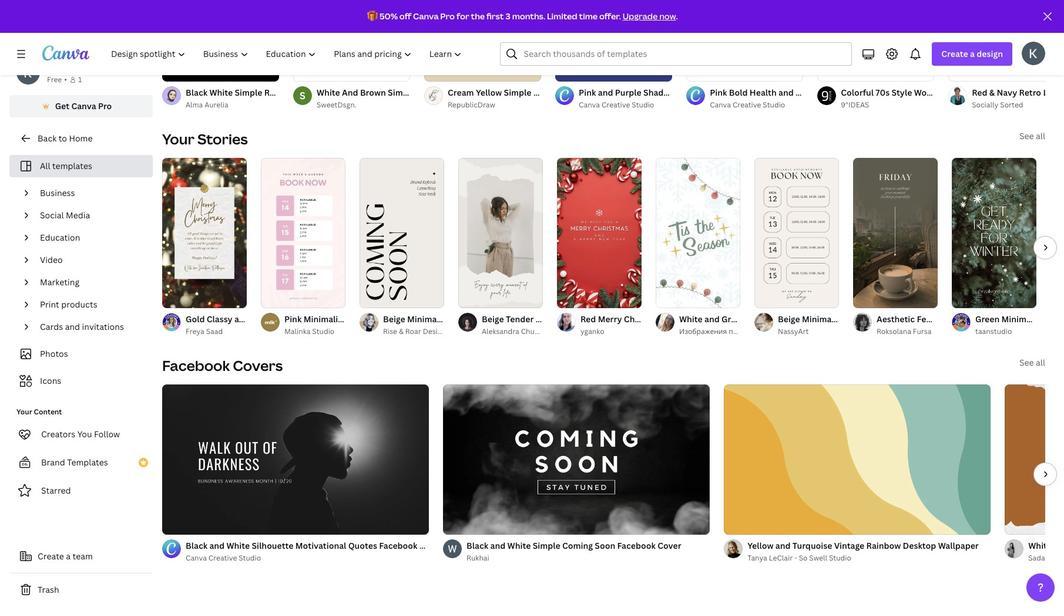 Task type: locate. For each thing, give the bounding box(es) containing it.
aleksandra chubar link
[[482, 326, 546, 338]]

create
[[942, 48, 969, 59], [38, 551, 64, 563]]

design
[[977, 48, 1003, 59]]

republicdraw
[[448, 100, 495, 110]]

t-
[[340, 87, 347, 98], [467, 87, 474, 98], [588, 87, 595, 98], [719, 87, 726, 98]]

republicdraw link
[[448, 99, 541, 111]]

retro for pink
[[677, 87, 700, 98]]

and inside 'white and sadaf f k.'
[[1054, 541, 1065, 552]]

create left design
[[942, 48, 969, 59]]

1 vertical spatial pro
[[98, 101, 112, 112]]

yellow up tanya
[[748, 541, 774, 552]]

2 horizontal spatial creative
[[733, 100, 762, 110]]

1 horizontal spatial shirt
[[474, 87, 494, 98]]

facebook right soon
[[618, 541, 656, 552]]

brand
[[41, 457, 65, 469]]

back to home
[[38, 133, 93, 144]]

and inside black and white silhouette motivational quotes facebook cover canva creative studio
[[210, 541, 225, 552]]

get canva pro button
[[9, 95, 153, 118]]

shirt for and
[[474, 87, 494, 98]]

media
[[66, 210, 90, 221]]

see all down taanstudio link
[[1020, 357, 1046, 369]]

2 all from the top
[[1036, 357, 1046, 369]]

-
[[795, 554, 798, 564]]

shirt inside white and brown simple typography t-shirt sweetdsgn.
[[474, 87, 494, 98]]

1 horizontal spatial facebook
[[379, 541, 418, 552]]

1 horizontal spatial canva creative studio link
[[579, 99, 673, 111]]

simple up republicdraw link
[[504, 87, 532, 98]]

0 vertical spatial yellow
[[476, 87, 502, 98]]

your down alma
[[162, 129, 195, 149]]

1 vertical spatial a
[[66, 551, 71, 563]]

0 horizontal spatial yellow
[[476, 87, 502, 98]]

pro up back to home link
[[98, 101, 112, 112]]

all
[[40, 160, 50, 172]]

s link
[[293, 86, 312, 105]]

pro left for
[[441, 11, 455, 22]]

1 vertical spatial all
[[1036, 357, 1046, 369]]

2 horizontal spatial canva creative studio link
[[710, 99, 804, 111]]

limited
[[547, 11, 578, 22]]

design
[[423, 327, 446, 337]]

1 horizontal spatial your
[[162, 129, 195, 149]]

invitations
[[82, 322, 124, 333]]

all down socially sorted link
[[1036, 131, 1046, 142]]

t- inside pink and purple shadow retro pop t-shirt canva creative studio
[[719, 87, 726, 98]]

retro left pop
[[677, 87, 700, 98]]

yellow and turquoise vintage rainbow desktop wallpaper image
[[724, 385, 991, 536]]

black white simple retro paris varsity t-shirt image
[[162, 0, 279, 82]]

time
[[579, 11, 598, 22]]

black inside black and white silhouette motivational quotes facebook cover canva creative studio
[[186, 541, 208, 552]]

yellow
[[476, 87, 502, 98], [748, 541, 774, 552]]

all down taanstudio link
[[1036, 357, 1046, 369]]

white inside black and white simple coming soon facebook cover rukhai
[[508, 541, 531, 552]]

pink minimalist book now availability nail salon instagram story image
[[261, 158, 346, 309]]

and for yellow and turquoise vintage rainbow desktop wallpaper tanya leclair - so swell studio
[[776, 541, 791, 552]]

1 horizontal spatial cover
[[658, 541, 682, 552]]

0 vertical spatial see
[[1020, 131, 1034, 142]]

0 horizontal spatial creative
[[209, 554, 237, 564]]

create a team button
[[9, 546, 153, 569]]

sweetdsgn. element
[[293, 86, 312, 105]]

2 horizontal spatial retro
[[677, 87, 700, 98]]

marketing link
[[35, 272, 146, 294]]

cover
[[420, 541, 443, 552], [658, 541, 682, 552]]

team
[[73, 551, 93, 563]]

and
[[598, 87, 613, 98], [65, 322, 80, 333], [210, 541, 225, 552], [491, 541, 506, 552], [776, 541, 791, 552], [1054, 541, 1065, 552]]

retro left the paris
[[264, 87, 286, 98]]

see all down socially sorted link
[[1020, 131, 1046, 142]]

white up sadaf
[[1029, 541, 1052, 552]]

beige minimalist book now available appointments instagram story image
[[755, 158, 839, 309]]

t- inside white and brown simple typography t-shirt sweetdsgn.
[[467, 87, 474, 98]]

1 t- from the left
[[340, 87, 347, 98]]

see all link down socially sorted link
[[1020, 131, 1046, 142]]

t- up 'sweetdsgn.'
[[340, 87, 347, 98]]

0 horizontal spatial cover
[[420, 541, 443, 552]]

white
[[210, 87, 233, 98], [317, 87, 340, 98], [227, 541, 250, 552], [508, 541, 531, 552], [1029, 541, 1052, 552]]

shadow
[[644, 87, 675, 98]]

a inside dropdown button
[[971, 48, 975, 59]]

1 see from the top
[[1020, 131, 1034, 142]]

2 horizontal spatial facebook
[[618, 541, 656, 552]]

create a design button
[[933, 42, 1013, 66]]

0 horizontal spatial create
[[38, 551, 64, 563]]

canva creative studio link for black and white silhouette motivational quotes facebook cover
[[186, 553, 429, 565]]

rise & roar design link
[[383, 326, 446, 338]]

🎁
[[367, 11, 378, 22]]

1 horizontal spatial creative
[[602, 100, 630, 110]]

creative for black and white silhouette motivational quotes facebook cover
[[209, 554, 237, 564]]

free •
[[47, 75, 67, 85]]

swell
[[810, 554, 828, 564]]

facebook right quotes
[[379, 541, 418, 552]]

black and white silhouette motivational quotes facebook cover image
[[162, 385, 429, 536]]

0 horizontal spatial a
[[66, 551, 71, 563]]

shirt inside black white simple retro paris varsity t-shirt alma aurelia
[[347, 87, 367, 98]]

and inside yellow and turquoise vintage rainbow desktop wallpaper tanya leclair - so swell studio
[[776, 541, 791, 552]]

1 horizontal spatial retro
[[564, 87, 586, 98]]

a left "team"
[[66, 551, 71, 563]]

yellow inside yellow and turquoise vintage rainbow desktop wallpaper tanya leclair - so swell studio
[[748, 541, 774, 552]]

1 horizontal spatial a
[[971, 48, 975, 59]]

create inside create a team button
[[38, 551, 64, 563]]

studio inside pink and purple shadow retro pop t-shirt canva creative studio
[[632, 100, 654, 110]]

a inside button
[[66, 551, 71, 563]]

canva creative studio link
[[579, 99, 673, 111], [710, 99, 804, 111], [186, 553, 429, 565]]

photos
[[40, 349, 68, 360]]

your
[[162, 129, 195, 149], [16, 407, 32, 417]]

for
[[457, 11, 469, 22]]

1 cover from the left
[[420, 541, 443, 552]]

t- left purple
[[588, 87, 595, 98]]

a
[[971, 48, 975, 59], [66, 551, 71, 563]]

all for facebook covers
[[1036, 357, 1046, 369]]

white left silhouette
[[227, 541, 250, 552]]

facebook down "freya"
[[162, 356, 230, 376]]

1 horizontal spatial pro
[[441, 11, 455, 22]]

create left "team"
[[38, 551, 64, 563]]

to
[[59, 133, 67, 144]]

rukhai
[[467, 554, 490, 564]]

0 vertical spatial create
[[942, 48, 969, 59]]

0 vertical spatial all
[[1036, 131, 1046, 142]]

see
[[1020, 131, 1034, 142], [1020, 357, 1034, 369]]

see all for covers
[[1020, 357, 1046, 369]]

1 vertical spatial your
[[16, 407, 32, 417]]

shirt
[[726, 87, 745, 98]]

black white simple retro paris varsity t-shirt alma aurelia
[[186, 87, 367, 110]]

retro inside pink and purple shadow retro pop t-shirt canva creative studio
[[677, 87, 700, 98]]

shirt left purple
[[595, 87, 614, 98]]

•
[[64, 75, 67, 85]]

home
[[69, 133, 93, 144]]

simple left coming on the bottom of the page
[[533, 541, 561, 552]]

photos link
[[16, 343, 146, 366]]

kendall parks image
[[1022, 42, 1046, 65]]

canva creative studio link down "shirt"
[[710, 99, 804, 111]]

1 horizontal spatial yellow
[[748, 541, 774, 552]]

1 retro from the left
[[264, 87, 286, 98]]

now
[[660, 11, 676, 22]]

sweetdsgn. image
[[293, 86, 312, 105]]

t- up republicdraw
[[467, 87, 474, 98]]

t- inside cream yellow simple classic retro t-shirt republicdraw
[[588, 87, 595, 98]]

None search field
[[501, 42, 853, 66]]

see all link
[[1020, 131, 1046, 142], [1020, 357, 1046, 369]]

1 vertical spatial yellow
[[748, 541, 774, 552]]

vintage
[[835, 541, 865, 552]]

tanya leclair - so swell studio link
[[748, 553, 991, 565]]

1 all from the top
[[1036, 131, 1046, 142]]

marketing
[[40, 277, 79, 288]]

canva inside pink and purple shadow retro pop t-shirt canva creative studio
[[579, 100, 600, 110]]

purple
[[615, 87, 642, 98]]

2 see all from the top
[[1020, 357, 1046, 369]]

black and white simple coming soon facebook cover rukhai
[[467, 541, 682, 564]]

black and white simple coming soon facebook cover link
[[467, 540, 710, 553]]

upgrade now button
[[623, 11, 676, 22]]

education link
[[35, 227, 146, 249]]

sweetdsgn.
[[317, 100, 357, 110]]

see all link down taanstudio link
[[1020, 357, 1046, 369]]

wallpaper
[[939, 541, 979, 552]]

yganko link
[[581, 326, 642, 338]]

t- right pop
[[719, 87, 726, 98]]

white up 'sweetdsgn.'
[[317, 87, 340, 98]]

creative inside pink and purple shadow retro pop t-shirt canva creative studio
[[602, 100, 630, 110]]

aesthetic feminine motivation quote mood photo coffee your story image
[[854, 158, 938, 309]]

facebook inside black and white simple coming soon facebook cover rukhai
[[618, 541, 656, 552]]

simple right brown
[[388, 87, 416, 98]]

tanya
[[748, 554, 768, 564]]

canva creative studio link down purple
[[579, 99, 673, 111]]

white and brown simple typography t-shirt image
[[293, 0, 410, 82]]

soon
[[595, 541, 616, 552]]

1 vertical spatial see all link
[[1020, 357, 1046, 369]]

2 shirt from the left
[[474, 87, 494, 98]]

malinka
[[285, 327, 311, 337]]

create for create a team
[[38, 551, 64, 563]]

black inside black white simple retro paris varsity t-shirt alma aurelia
[[186, 87, 208, 98]]

social media link
[[35, 205, 146, 227]]

cover inside black and white simple coming soon facebook cover rukhai
[[658, 541, 682, 552]]

simple inside white and brown simple typography t-shirt sweetdsgn.
[[388, 87, 416, 98]]

0 vertical spatial a
[[971, 48, 975, 59]]

1 shirt from the left
[[347, 87, 367, 98]]

pop
[[701, 87, 717, 98]]

2 see all link from the top
[[1020, 357, 1046, 369]]

your left content
[[16, 407, 32, 417]]

0 vertical spatial see all link
[[1020, 131, 1046, 142]]

see down socially sorted link
[[1020, 131, 1034, 142]]

1 horizontal spatial create
[[942, 48, 969, 59]]

motivational
[[296, 541, 346, 552]]

white inside white and brown simple typography t-shirt sweetdsgn.
[[317, 87, 340, 98]]

taanstudio
[[976, 327, 1012, 337]]

2 horizontal spatial shirt
[[595, 87, 614, 98]]

white up aurelia
[[210, 87, 233, 98]]

canva creative studio link down motivational
[[186, 553, 429, 565]]

black and white silhouette motivational quotes facebook cover link
[[186, 540, 443, 553]]

3 t- from the left
[[588, 87, 595, 98]]

3 shirt from the left
[[595, 87, 614, 98]]

nassyart
[[778, 327, 809, 337]]

0 horizontal spatial your
[[16, 407, 32, 417]]

and inside black and white simple coming soon facebook cover rukhai
[[491, 541, 506, 552]]

0 horizontal spatial retro
[[264, 87, 286, 98]]

2 cover from the left
[[658, 541, 682, 552]]

all templates
[[40, 160, 92, 172]]

facebook
[[162, 356, 230, 376], [379, 541, 418, 552], [618, 541, 656, 552]]

0 vertical spatial see all
[[1020, 131, 1046, 142]]

black for black and white silhouette motivational quotes facebook cover
[[186, 541, 208, 552]]

2 t- from the left
[[467, 87, 474, 98]]

retro
[[264, 87, 286, 98], [564, 87, 586, 98], [677, 87, 700, 98]]

personal
[[47, 62, 82, 73]]

and inside pink and purple shadow retro pop t-shirt canva creative studio
[[598, 87, 613, 98]]

retro inside cream yellow simple classic retro t-shirt republicdraw
[[564, 87, 586, 98]]

beige minimalistic modern coming soon launch instagram story image
[[360, 158, 444, 309]]

0 horizontal spatial facebook
[[162, 356, 230, 376]]

1 vertical spatial see all
[[1020, 357, 1046, 369]]

and for white and sadaf f k.
[[1054, 541, 1065, 552]]

shirt up the sweetdsgn. link
[[347, 87, 367, 98]]

0 vertical spatial your
[[162, 129, 195, 149]]

white left coming on the bottom of the page
[[508, 541, 531, 552]]

0 horizontal spatial canva creative studio link
[[186, 553, 429, 565]]

canva inside black and white silhouette motivational quotes facebook cover canva creative studio
[[186, 554, 207, 564]]

0 horizontal spatial shirt
[[347, 87, 367, 98]]

f
[[1050, 554, 1054, 564]]

white inside black white simple retro paris varsity t-shirt alma aurelia
[[210, 87, 233, 98]]

1 vertical spatial see
[[1020, 357, 1034, 369]]

retro right classic
[[564, 87, 586, 98]]

rukhai link
[[467, 553, 710, 565]]

yellow up republicdraw link
[[476, 87, 502, 98]]

facebook inside black and white silhouette motivational quotes facebook cover canva creative studio
[[379, 541, 418, 552]]

cover inside black and white silhouette motivational quotes facebook cover canva creative studio
[[420, 541, 443, 552]]

2 see from the top
[[1020, 357, 1034, 369]]

see down taanstudio link
[[1020, 357, 1034, 369]]

black inside black and white simple coming soon facebook cover rukhai
[[467, 541, 489, 552]]

creative
[[602, 100, 630, 110], [733, 100, 762, 110], [209, 554, 237, 564]]

templates
[[67, 457, 108, 469]]

shirt up republicdraw link
[[474, 87, 494, 98]]

facebook for black and white simple coming soon facebook cover
[[618, 541, 656, 552]]

Search search field
[[524, 43, 845, 65]]

see all for stories
[[1020, 131, 1046, 142]]

0 horizontal spatial pro
[[98, 101, 112, 112]]

1 see all link from the top
[[1020, 131, 1046, 142]]

1 vertical spatial create
[[38, 551, 64, 563]]

simple
[[235, 87, 262, 98], [388, 87, 416, 98], [504, 87, 532, 98], [533, 541, 561, 552]]

1 see all from the top
[[1020, 131, 1046, 142]]

a left design
[[971, 48, 975, 59]]

simple inside black white simple retro paris varsity t-shirt alma aurelia
[[235, 87, 262, 98]]

black white simple retro paris varsity t-shirt link
[[186, 86, 367, 99]]

you
[[77, 429, 92, 440]]

shirt inside cream yellow simple classic retro t-shirt republicdraw
[[595, 87, 614, 98]]

malinka studio
[[285, 327, 335, 337]]

studio
[[632, 100, 654, 110], [763, 100, 786, 110], [312, 327, 335, 337], [239, 554, 261, 564], [829, 554, 852, 564]]

white and orange minimal aesthetic hello fall facebook cover image
[[1005, 385, 1065, 536]]

2 retro from the left
[[564, 87, 586, 98]]

3 retro from the left
[[677, 87, 700, 98]]

4 t- from the left
[[719, 87, 726, 98]]

simple up the alma aurelia link on the top of page
[[235, 87, 262, 98]]

creative inside black and white silhouette motivational quotes facebook cover canva creative studio
[[209, 554, 237, 564]]

create inside create a design dropdown button
[[942, 48, 969, 59]]

cards
[[40, 322, 63, 333]]



Task type: vqa. For each thing, say whether or not it's contained in the screenshot.
Retro in the Cream Yellow Simple Classic Retro T-Shirt RepublicDraw
yes



Task type: describe. For each thing, give the bounding box(es) containing it.
cream yellow simple classic retro t-shirt image
[[424, 0, 541, 82]]

sadaf f k. link
[[1029, 553, 1065, 565]]

malinka studio link
[[285, 326, 346, 338]]

your for your stories
[[162, 129, 195, 149]]

cream yellow simple classic retro t-shirt link
[[448, 86, 614, 99]]

cover for black and white silhouette motivational quotes facebook cover
[[420, 541, 443, 552]]

black and white silhouette motivational quotes facebook cover canva creative studio
[[186, 541, 443, 564]]

cards and invitations link
[[35, 316, 146, 339]]

creators you follow
[[41, 429, 120, 440]]

black for black and white simple coming soon facebook cover
[[467, 541, 489, 552]]

colorful 70s style women empowerment t-shirt image
[[818, 0, 935, 82]]

50%
[[380, 11, 398, 22]]

starred link
[[9, 480, 153, 503]]

sadaf
[[1029, 554, 1048, 564]]

your content
[[16, 407, 62, 417]]

alma aurelia link
[[186, 99, 279, 111]]

covers
[[233, 356, 283, 376]]

coming
[[563, 541, 593, 552]]

studio inside yellow and turquoise vintage rainbow desktop wallpaper tanya leclair - so swell studio
[[829, 554, 852, 564]]

business
[[40, 188, 75, 199]]

facebook for black and white silhouette motivational quotes facebook cover
[[379, 541, 418, 552]]

aurelia
[[205, 100, 228, 110]]

freya saad link
[[186, 326, 247, 338]]

red & navy retro limited classic edition birthday year vintage t-shirt image
[[949, 0, 1065, 82]]

and for pink and purple shadow retro pop t-shirt canva creative studio
[[598, 87, 613, 98]]

print
[[40, 299, 59, 310]]

turquoise
[[793, 541, 833, 552]]

follow
[[94, 429, 120, 440]]

nassyart link
[[778, 326, 839, 338]]

canva inside button
[[71, 101, 96, 112]]

pink and purple shadow retro pop t-shirt link
[[579, 86, 745, 99]]

3
[[506, 11, 511, 22]]

sorted
[[1001, 100, 1024, 110]]

see all link for covers
[[1020, 357, 1046, 369]]

taanstudio link
[[976, 326, 1037, 338]]

0 vertical spatial pro
[[441, 11, 455, 22]]

quotes
[[348, 541, 377, 552]]

🎁 50% off canva pro for the first 3 months. limited time offer. upgrade now .
[[367, 11, 678, 22]]

pink
[[579, 87, 596, 98]]

the
[[471, 11, 485, 22]]

black for black white simple retro paris varsity t-shirt
[[186, 87, 208, 98]]

business link
[[35, 182, 146, 205]]

sweetdsgn. link
[[317, 99, 410, 111]]

a for team
[[66, 551, 71, 563]]

your for your content
[[16, 407, 32, 417]]

retro for cream
[[564, 87, 586, 98]]

pink and purple shadow retro pop t-shirt image
[[556, 0, 673, 82]]

creative for pink and purple shadow retro pop t-shirt
[[602, 100, 630, 110]]

gold classy and elegant merry christmas instagram story image
[[162, 158, 247, 309]]

canva creative studio link for pink and purple shadow retro pop t-shirt
[[579, 99, 673, 111]]

see for facebook covers
[[1020, 357, 1034, 369]]

cream
[[448, 87, 474, 98]]

classic
[[534, 87, 562, 98]]

fursa
[[913, 327, 932, 337]]

roksolana fursa link
[[877, 326, 938, 338]]

.
[[676, 11, 678, 22]]

and for black and white simple coming soon facebook cover rukhai
[[491, 541, 506, 552]]

roksolana fursa
[[877, 327, 932, 337]]

varsity
[[310, 87, 338, 98]]

back
[[38, 133, 57, 144]]

leclair
[[769, 554, 793, 564]]

video
[[40, 255, 63, 266]]

saad
[[206, 327, 223, 337]]

products
[[61, 299, 97, 310]]

white inside 'white and sadaf f k.'
[[1029, 541, 1052, 552]]

yganko
[[581, 327, 605, 337]]

simple inside cream yellow simple classic retro t-shirt republicdraw
[[504, 87, 532, 98]]

a for design
[[971, 48, 975, 59]]

stories
[[197, 129, 248, 149]]

typography
[[418, 87, 465, 98]]

all for your stories
[[1036, 131, 1046, 142]]

white inside black and white silhouette motivational quotes facebook cover canva creative studio
[[227, 541, 250, 552]]

white and sadaf f k.
[[1029, 541, 1065, 564]]

and for black and white silhouette motivational quotes facebook cover canva creative studio
[[210, 541, 225, 552]]

9"ideas link
[[841, 99, 935, 111]]

desktop
[[903, 541, 937, 552]]

facebook covers
[[162, 356, 283, 376]]

pro inside get canva pro button
[[98, 101, 112, 112]]

t- inside black white simple retro paris varsity t-shirt alma aurelia
[[340, 87, 347, 98]]

k.
[[1056, 554, 1062, 564]]

shirt for yellow
[[595, 87, 614, 98]]

create a design
[[942, 48, 1003, 59]]

creators you follow link
[[9, 423, 153, 447]]

brand templates link
[[9, 451, 153, 475]]

white and green flat christmas story image
[[656, 158, 741, 309]]

content
[[34, 407, 62, 417]]

brand templates
[[41, 457, 108, 469]]

get
[[55, 101, 69, 112]]

rise & roar design
[[383, 327, 446, 337]]

your stories
[[162, 129, 248, 149]]

retro inside black white simple retro paris varsity t-shirt alma aurelia
[[264, 87, 286, 98]]

white and brown simple typography t-shirt link
[[317, 86, 494, 99]]

see for your stories
[[1020, 131, 1034, 142]]

pink bold health and wellness lifestyle and hobbies t-shirt image
[[687, 0, 804, 82]]

black and white simple coming soon facebook cover image
[[443, 385, 710, 536]]

first
[[487, 11, 504, 22]]

cards and invitations
[[40, 322, 124, 333]]

paris
[[288, 87, 308, 98]]

aleksandra
[[482, 327, 520, 337]]

see all link for stories
[[1020, 131, 1046, 142]]

yellow inside cream yellow simple classic retro t-shirt republicdraw
[[476, 87, 502, 98]]

aleksandra chubar
[[482, 327, 546, 337]]

cover for black and white simple coming soon facebook cover
[[658, 541, 682, 552]]

cream yellow simple classic retro t-shirt republicdraw
[[448, 87, 614, 110]]

and for cards and invitations
[[65, 322, 80, 333]]

freya saad
[[186, 327, 223, 337]]

socially
[[972, 100, 999, 110]]

red merry christmas and happy new year instagram story image
[[557, 158, 642, 309]]

create for create a design
[[942, 48, 969, 59]]

top level navigation element
[[103, 42, 472, 66]]

studio inside black and white silhouette motivational quotes facebook cover canva creative studio
[[239, 554, 261, 564]]

white and brown simple typography t-shirt sweetdsgn.
[[317, 87, 494, 110]]

beige tender vintage aesthetic blog your story image
[[459, 158, 543, 309]]

simple inside black and white simple coming soon facebook cover rukhai
[[533, 541, 561, 552]]

print products link
[[35, 294, 146, 316]]

social
[[40, 210, 64, 221]]



